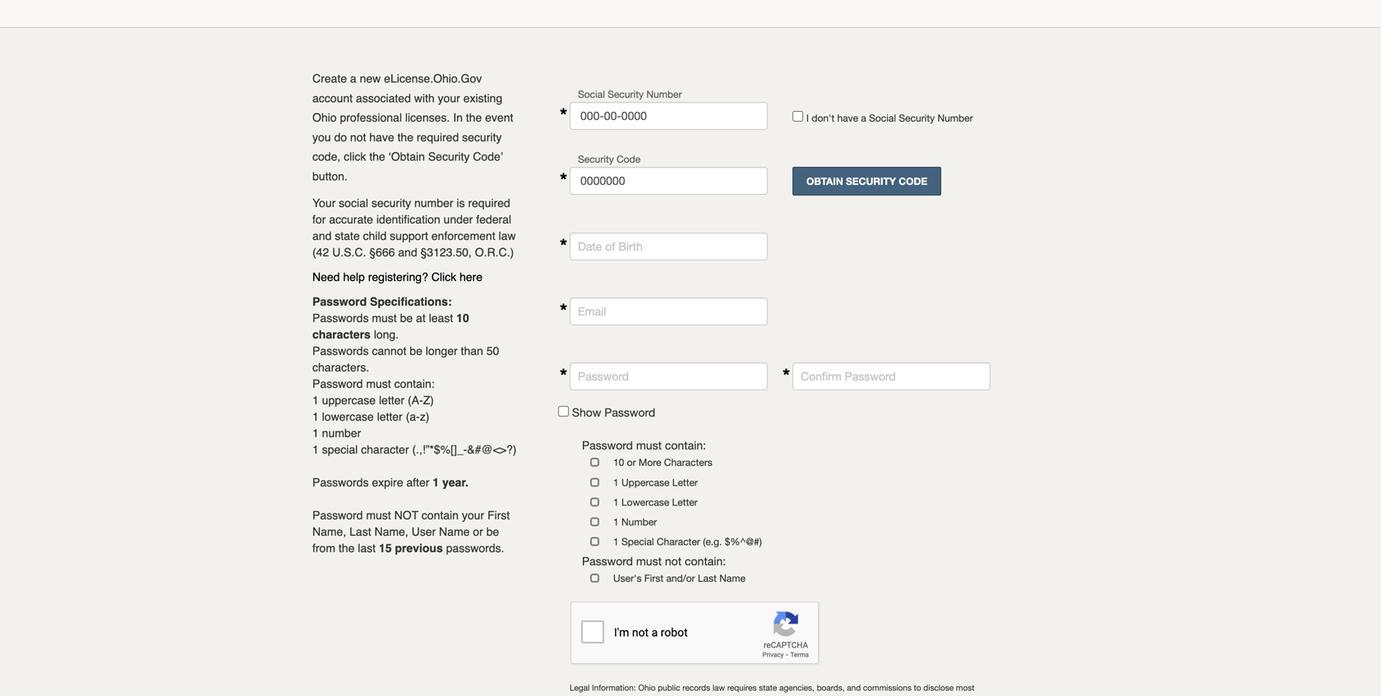 Task type: describe. For each thing, give the bounding box(es) containing it.
click
[[431, 270, 456, 283]]

associated
[[356, 92, 411, 105]]

password up password must contain:
[[605, 406, 655, 419]]

z)
[[420, 410, 429, 423]]

i
[[806, 112, 809, 124]]

user's
[[613, 572, 642, 584]]

1 vertical spatial a
[[861, 112, 866, 124]]

uppercase
[[622, 477, 670, 488]]

I don't have a Social Security Number checkbox
[[793, 111, 803, 122]]

user
[[412, 525, 436, 538]]

unchecked image for 1 lowercase letter
[[590, 497, 613, 507]]

and down support
[[398, 246, 417, 259]]

therefore,
[[768, 695, 805, 696]]

is
[[457, 196, 465, 209]]

records.
[[735, 695, 765, 696]]

password inside password must not contain your first name, last name, user name or                                  be from the last
[[312, 509, 363, 522]]

be inside password must not contain your first name, last name, user name or                                  be from the last
[[486, 525, 499, 538]]

10 for 10 characters
[[456, 311, 469, 325]]

don't
[[812, 112, 835, 124]]

social
[[339, 196, 368, 209]]

password up "user's"
[[582, 554, 633, 568]]

show password
[[569, 406, 655, 419]]

previous
[[395, 542, 443, 555]]

15
[[379, 542, 392, 555]]

for
[[312, 213, 326, 226]]

(a-
[[408, 394, 423, 407]]

user's first and/or last name
[[613, 572, 746, 584]]

password must not contain your first name, last name, user name or                                  be from the last
[[312, 509, 510, 555]]

special
[[622, 536, 654, 548]]

social security number
[[578, 88, 682, 100]]

15 previous passwords.
[[379, 542, 504, 555]]

have inside the create a new elicense.ohio.gov account associated with your existing ohio professional licenses. in the event you do not have the required security code, click the 'obtain security code' button.
[[369, 131, 394, 144]]

not inside the create a new elicense.ohio.gov account associated with your existing ohio professional licenses. in the event you do not have the required security code, click the 'obtain security code' button.
[[350, 131, 366, 144]]

passwords.
[[446, 542, 504, 555]]

10 for 10 or more characters
[[613, 457, 624, 468]]

be inside the long. passwords cannot be longer than 50 characters. password must contain: 1 uppercase letter (a-z) 1 lowercase letter (a-z) 1 number 1 special character (.,!"*$%[]_-&#@<>?)
[[410, 344, 422, 357]]

must for password must contain:
[[636, 439, 662, 452]]

need help registering? click here link
[[312, 270, 483, 283]]

number inside your social security number is required for accurate identification under federal and state child support enforcement law (42 u.s.c. §666 and §3123.50, o.r.c.)
[[414, 196, 453, 209]]

and down information:
[[613, 695, 627, 696]]

public
[[658, 683, 680, 693]]

law inside your social security number is required for accurate identification under federal and state child support enforcement law (42 u.s.c. §666 and §3123.50, o.r.c.)
[[499, 229, 516, 242]]

ohio inside legal information: ohio public records law requires state agencies, boards, and commissions to disclose most documents and records, including electronic records.  therefore, information submitted through this web site ma
[[638, 683, 656, 693]]

with
[[414, 92, 435, 105]]

1 vertical spatial first
[[644, 572, 664, 584]]

security inside the create a new elicense.ohio.gov account associated with your existing ohio professional licenses. in the event you do not have the required security code, click the 'obtain security code' button.
[[462, 131, 502, 144]]

(a-
[[406, 410, 420, 423]]

required inside the create a new elicense.ohio.gov account associated with your existing ohio professional licenses. in the event you do not have the required security code, click the 'obtain security code' button.
[[417, 131, 459, 144]]

password inside password specifications: passwords must be at least
[[312, 295, 367, 308]]

confirm
[[801, 370, 842, 383]]

must inside password specifications: passwords must be at least
[[372, 311, 397, 325]]

§666
[[369, 246, 395, 259]]

'obtain
[[389, 150, 425, 163]]

0 vertical spatial letter
[[379, 394, 405, 407]]

long. passwords cannot be longer than 50 characters. password must contain: 1 uppercase letter (a-z) 1 lowercase letter (a-z) 1 number 1 special character (.,!"*$%[]_-&#@<>?)
[[312, 328, 517, 456]]

show
[[572, 406, 601, 419]]

after
[[406, 476, 429, 489]]

to
[[914, 683, 921, 693]]

button.
[[312, 170, 348, 183]]

help
[[343, 270, 365, 283]]

agencies,
[[779, 683, 815, 693]]

cannot
[[372, 344, 406, 357]]

password right confirm
[[845, 370, 896, 383]]

web
[[936, 695, 951, 696]]

your inside password must not contain your first name, last name, user name or                                  be from the last
[[462, 509, 484, 522]]

a inside the create a new elicense.ohio.gov account associated with your existing ohio professional licenses. in the event you do not have the required security code, click the 'obtain security code' button.
[[350, 72, 357, 85]]

enforcement
[[431, 229, 495, 242]]

security code
[[578, 153, 641, 165]]

i don't have a social security number
[[806, 112, 973, 124]]

password down show password
[[582, 439, 633, 452]]

(e.g.
[[703, 536, 722, 548]]

10 or more characters
[[613, 457, 713, 468]]

expire
[[372, 476, 403, 489]]

contain
[[422, 509, 459, 522]]

z)
[[423, 394, 434, 407]]

last
[[358, 542, 376, 555]]

letter for 1 lowercase letter
[[672, 497, 698, 508]]

2 vertical spatial contain:
[[685, 554, 726, 568]]

professional
[[340, 111, 402, 124]]

elicense.ohio.gov
[[384, 72, 482, 85]]

password must not contain:
[[582, 554, 726, 568]]

longer
[[426, 344, 458, 357]]

need
[[312, 270, 340, 283]]

information:
[[592, 683, 636, 693]]

1 vertical spatial number
[[938, 112, 973, 124]]

the up 'obtain
[[398, 131, 414, 144]]

federal
[[476, 213, 511, 226]]

characters
[[312, 328, 371, 341]]

your
[[312, 196, 336, 209]]

records
[[683, 683, 710, 693]]

specifications:
[[370, 295, 452, 308]]

confirm password
[[801, 370, 896, 383]]

state inside your social security number is required for accurate identification under federal and state child support enforcement law (42 u.s.c. §666 and §3123.50, o.r.c.)
[[335, 229, 360, 242]]

1 horizontal spatial or
[[627, 457, 636, 468]]

character
[[361, 443, 409, 456]]

of
[[605, 240, 615, 253]]

not
[[394, 509, 418, 522]]

create
[[312, 72, 347, 85]]

u.s.c.
[[332, 246, 366, 259]]

1 special character (e.g. $%^@#)
[[613, 536, 762, 548]]

state inside legal information: ohio public records law requires state agencies, boards, and commissions to disclose most documents and records, including electronic records.  therefore, information submitted through this web site ma
[[759, 683, 777, 693]]

0 horizontal spatial social
[[578, 88, 605, 100]]

&#@<>?)
[[467, 443, 517, 456]]

$%^@#)
[[725, 536, 762, 548]]

50
[[486, 344, 499, 357]]

Security Code text field
[[570, 167, 768, 195]]

including
[[662, 695, 695, 696]]

account
[[312, 92, 353, 105]]

date of birth
[[578, 240, 643, 253]]

and/or
[[666, 572, 695, 584]]



Task type: locate. For each thing, give the bounding box(es) containing it.
number
[[646, 88, 682, 100], [938, 112, 973, 124], [622, 516, 657, 528]]

0 horizontal spatial number
[[322, 427, 361, 440]]

1 vertical spatial your
[[462, 509, 484, 522]]

unchecked image down 1 lowercase letter
[[590, 517, 613, 527]]

birth
[[618, 240, 643, 253]]

passwords up characters
[[312, 311, 369, 325]]

accurate
[[329, 213, 373, 226]]

0 vertical spatial 10
[[456, 311, 469, 325]]

requires
[[727, 683, 757, 693]]

date
[[578, 240, 602, 253]]

2 unchecked image from the top
[[590, 573, 613, 583]]

0 vertical spatial state
[[335, 229, 360, 242]]

more
[[639, 457, 661, 468]]

new
[[360, 72, 381, 85]]

2 vertical spatial be
[[486, 525, 499, 538]]

1 vertical spatial ohio
[[638, 683, 656, 693]]

number up special at left bottom
[[322, 427, 361, 440]]

last up last
[[350, 525, 371, 538]]

characters
[[664, 457, 713, 468]]

under
[[444, 213, 473, 226]]

unchecked image for 1 number
[[590, 517, 613, 527]]

0 horizontal spatial a
[[350, 72, 357, 85]]

not up user's first and/or last name
[[665, 554, 682, 568]]

most
[[956, 683, 975, 693]]

last right and/or
[[698, 572, 717, 584]]

password down characters.
[[312, 377, 363, 390]]

support
[[390, 229, 428, 242]]

0 vertical spatial contain:
[[394, 377, 435, 390]]

1 number
[[613, 516, 657, 528]]

1 horizontal spatial name
[[719, 572, 746, 584]]

unchecked image for 1 uppercase letter
[[590, 477, 613, 487]]

number inside the long. passwords cannot be longer than 50 characters. password must contain: 1 uppercase letter (a-z) 1 lowercase letter (a-z) 1 number 1 special character (.,!"*$%[]_-&#@<>?)
[[322, 427, 361, 440]]

and
[[312, 229, 332, 242], [398, 246, 417, 259], [847, 683, 861, 693], [613, 695, 627, 696]]

registering?
[[368, 270, 428, 283]]

password specifications: passwords must be at least
[[312, 295, 456, 325]]

be up passwords.
[[486, 525, 499, 538]]

social right don't
[[869, 112, 896, 124]]

1 vertical spatial state
[[759, 683, 777, 693]]

1 horizontal spatial security
[[462, 131, 502, 144]]

0 horizontal spatial first
[[487, 509, 510, 522]]

you
[[312, 131, 331, 144]]

passwords up characters.
[[312, 344, 369, 357]]

2 vertical spatial passwords
[[312, 476, 369, 489]]

2 unchecked image from the top
[[590, 477, 613, 487]]

lowercase
[[322, 410, 374, 423]]

unchecked image
[[590, 457, 613, 467], [590, 477, 613, 487], [590, 497, 613, 507], [590, 537, 613, 546]]

1 vertical spatial letter
[[672, 497, 698, 508]]

0 horizontal spatial required
[[417, 131, 459, 144]]

name down $%^@#)
[[719, 572, 746, 584]]

must left not
[[366, 509, 391, 522]]

number left is
[[414, 196, 453, 209]]

must up uppercase
[[366, 377, 391, 390]]

1 horizontal spatial state
[[759, 683, 777, 693]]

documents
[[570, 695, 611, 696]]

passwords inside the long. passwords cannot be longer than 50 characters. password must contain: 1 uppercase letter (a-z) 1 lowercase letter (a-z) 1 number 1 special character (.,!"*$%[]_-&#@<>?)
[[312, 344, 369, 357]]

the inside password must not contain your first name, last name, user name or                                  be from the last
[[339, 542, 355, 555]]

lowercase
[[622, 497, 669, 508]]

required down licenses.
[[417, 131, 459, 144]]

the right click
[[369, 150, 385, 163]]

password inside the long. passwords cannot be longer than 50 characters. password must contain: 1 uppercase letter (a-z) 1 lowercase letter (a-z) 1 number 1 special character (.,!"*$%[]_-&#@<>?)
[[312, 377, 363, 390]]

a
[[350, 72, 357, 85], [861, 112, 866, 124]]

10 right least
[[456, 311, 469, 325]]

contain: inside the long. passwords cannot be longer than 50 characters. password must contain: 1 uppercase letter (a-z) 1 lowercase letter (a-z) 1 number 1 special character (.,!"*$%[]_-&#@<>?)
[[394, 377, 435, 390]]

licenses.
[[405, 111, 450, 124]]

law up o.r.c.)
[[499, 229, 516, 242]]

Email text field
[[570, 298, 768, 326]]

must down special at the bottom of page
[[636, 554, 662, 568]]

1
[[312, 394, 319, 407], [312, 410, 319, 423], [312, 427, 319, 440], [312, 443, 319, 456], [433, 476, 439, 489], [613, 477, 619, 488], [613, 497, 619, 508], [613, 516, 619, 528], [613, 536, 619, 548]]

1 horizontal spatial last
[[698, 572, 717, 584]]

or left more
[[627, 457, 636, 468]]

1 vertical spatial not
[[665, 554, 682, 568]]

10 down password must contain:
[[613, 457, 624, 468]]

0 vertical spatial last
[[350, 525, 371, 538]]

0 vertical spatial have
[[837, 112, 858, 124]]

click
[[344, 150, 366, 163]]

must for password must not contain your first name, last name, user name or                                  be from the last
[[366, 509, 391, 522]]

1 vertical spatial contain:
[[665, 439, 706, 452]]

0 vertical spatial your
[[438, 92, 460, 105]]

your
[[438, 92, 460, 105], [462, 509, 484, 522]]

this
[[920, 695, 934, 696]]

first down password must not contain:
[[644, 572, 664, 584]]

None checkbox
[[558, 406, 569, 417]]

must inside the long. passwords cannot be longer than 50 characters. password must contain: 1 uppercase letter (a-z) 1 lowercase letter (a-z) 1 number 1 special character (.,!"*$%[]_-&#@<>?)
[[366, 377, 391, 390]]

unchecked image left uppercase
[[590, 477, 613, 487]]

1 vertical spatial name
[[719, 572, 746, 584]]

1 vertical spatial number
[[322, 427, 361, 440]]

Password password field
[[570, 363, 768, 391]]

last inside password must not contain your first name, last name, user name or                                  be from the last
[[350, 525, 371, 538]]

your right contain
[[462, 509, 484, 522]]

1 horizontal spatial ohio
[[638, 683, 656, 693]]

must up more
[[636, 439, 662, 452]]

first
[[487, 509, 510, 522], [644, 572, 664, 584]]

2 vertical spatial number
[[622, 516, 657, 528]]

state
[[335, 229, 360, 242], [759, 683, 777, 693]]

1 vertical spatial required
[[468, 196, 510, 209]]

contain:
[[394, 377, 435, 390], [665, 439, 706, 452], [685, 554, 726, 568]]

and up submitted
[[847, 683, 861, 693]]

§3123.50,
[[421, 246, 472, 259]]

or up passwords.
[[473, 525, 483, 538]]

character
[[657, 536, 700, 548]]

1 horizontal spatial name,
[[374, 525, 408, 538]]

code'
[[473, 150, 503, 163]]

special
[[322, 443, 358, 456]]

o.r.c.)
[[475, 246, 514, 259]]

0 vertical spatial required
[[417, 131, 459, 144]]

1 vertical spatial social
[[869, 112, 896, 124]]

create a new elicense.ohio.gov account associated with your existing ohio professional licenses. in the event you do not have the required security code, click the 'obtain security code' button.
[[312, 72, 513, 183]]

year.
[[442, 476, 469, 489]]

0 horizontal spatial ohio
[[312, 111, 337, 124]]

your social security number is required for accurate identification under federal and state child support enforcement law (42 u.s.c. §666 and §3123.50, o.r.c.)
[[312, 196, 516, 259]]

unchecked image for 10 or more characters
[[590, 457, 613, 467]]

1 unchecked image from the top
[[590, 517, 613, 527]]

code
[[617, 153, 641, 165]]

social up security code
[[578, 88, 605, 100]]

letter for 1 uppercase letter
[[672, 477, 698, 488]]

0 horizontal spatial security
[[371, 196, 411, 209]]

password must contain:
[[582, 439, 706, 452]]

have right don't
[[837, 112, 858, 124]]

passwords expire after 1 year.
[[312, 476, 469, 489]]

0 vertical spatial law
[[499, 229, 516, 242]]

unchecked image down password must contain:
[[590, 457, 613, 467]]

letter down 1 uppercase letter at bottom
[[672, 497, 698, 508]]

long.
[[374, 328, 399, 341]]

4 unchecked image from the top
[[590, 537, 613, 546]]

Social Security Number text field
[[570, 102, 768, 130]]

letter down characters
[[672, 477, 698, 488]]

security up code'
[[462, 131, 502, 144]]

3 passwords from the top
[[312, 476, 369, 489]]

2 letter from the top
[[672, 497, 698, 508]]

unchecked image up 1 number
[[590, 497, 613, 507]]

0 vertical spatial number
[[646, 88, 682, 100]]

law inside legal information: ohio public records law requires state agencies, boards, and commissions to disclose most documents and records, including electronic records.  therefore, information submitted through this web site ma
[[713, 683, 725, 693]]

ohio up you
[[312, 111, 337, 124]]

state up records.
[[759, 683, 777, 693]]

name,
[[312, 525, 346, 538], [374, 525, 408, 538]]

10 inside 10 characters
[[456, 311, 469, 325]]

10 characters
[[312, 311, 469, 341]]

records,
[[629, 695, 659, 696]]

and up (42
[[312, 229, 332, 242]]

0 vertical spatial name
[[439, 525, 470, 538]]

1 vertical spatial or
[[473, 525, 483, 538]]

must for password must not contain:
[[636, 554, 662, 568]]

0 horizontal spatial law
[[499, 229, 516, 242]]

in
[[453, 111, 463, 124]]

state up u.s.c.
[[335, 229, 360, 242]]

1 horizontal spatial a
[[861, 112, 866, 124]]

1 horizontal spatial law
[[713, 683, 725, 693]]

security inside the create a new elicense.ohio.gov account associated with your existing ohio professional licenses. in the event you do not have the required security code, click the 'obtain security code' button.
[[428, 150, 470, 163]]

contain: down (e.g.
[[685, 554, 726, 568]]

None button
[[793, 167, 941, 196]]

your inside the create a new elicense.ohio.gov account associated with your existing ohio professional licenses. in the event you do not have the required security code, click the 'obtain security code' button.
[[438, 92, 460, 105]]

first inside password must not contain your first name, last name, user name or                                  be from the last
[[487, 509, 510, 522]]

password up from
[[312, 509, 363, 522]]

0 horizontal spatial have
[[369, 131, 394, 144]]

unchecked image left special at the bottom of page
[[590, 537, 613, 546]]

name
[[439, 525, 470, 538], [719, 572, 746, 584]]

1 passwords from the top
[[312, 311, 369, 325]]

at
[[416, 311, 426, 325]]

uppercase
[[322, 394, 376, 407]]

a right don't
[[861, 112, 866, 124]]

1 letter from the top
[[672, 477, 698, 488]]

email
[[578, 305, 606, 318]]

1 vertical spatial unchecked image
[[590, 573, 613, 583]]

must up long.
[[372, 311, 397, 325]]

unchecked image for user's first and/or last name
[[590, 573, 613, 583]]

0 vertical spatial unchecked image
[[590, 517, 613, 527]]

electronic
[[697, 695, 733, 696]]

0 vertical spatial social
[[578, 88, 605, 100]]

unchecked image for 1 special character (e.g. $%^@#)
[[590, 537, 613, 546]]

must inside password must not contain your first name, last name, user name or                                  be from the last
[[366, 509, 391, 522]]

(42
[[312, 246, 329, 259]]

name, up 15
[[374, 525, 408, 538]]

1 horizontal spatial social
[[869, 112, 896, 124]]

0 vertical spatial number
[[414, 196, 453, 209]]

1 horizontal spatial not
[[665, 554, 682, 568]]

contain: up (a-
[[394, 377, 435, 390]]

or inside password must not contain your first name, last name, user name or                                  be from the last
[[473, 525, 483, 538]]

information
[[807, 695, 848, 696]]

be left longer
[[410, 344, 422, 357]]

unchecked image down password must not contain:
[[590, 573, 613, 583]]

be left at
[[400, 311, 413, 325]]

identification
[[376, 213, 440, 226]]

the
[[466, 111, 482, 124], [398, 131, 414, 144], [369, 150, 385, 163], [339, 542, 355, 555]]

1 horizontal spatial first
[[644, 572, 664, 584]]

0 horizontal spatial last
[[350, 525, 371, 538]]

1 vertical spatial have
[[369, 131, 394, 144]]

1 horizontal spatial required
[[468, 196, 510, 209]]

1 vertical spatial letter
[[377, 410, 403, 423]]

need help registering? click here
[[312, 270, 483, 283]]

2 name, from the left
[[374, 525, 408, 538]]

0 horizontal spatial your
[[438, 92, 460, 105]]

0 vertical spatial or
[[627, 457, 636, 468]]

1 vertical spatial passwords
[[312, 344, 369, 357]]

passwords down special at left bottom
[[312, 476, 369, 489]]

1 vertical spatial be
[[410, 344, 422, 357]]

0 vertical spatial ohio
[[312, 111, 337, 124]]

1 unchecked image from the top
[[590, 457, 613, 467]]

security up identification
[[371, 196, 411, 209]]

required inside your social security number is required for accurate identification under federal and state child support enforcement law (42 u.s.c. §666 and §3123.50, o.r.c.)
[[468, 196, 510, 209]]

name inside password must not contain your first name, last name, user name or                                  be from the last
[[439, 525, 470, 538]]

0 horizontal spatial not
[[350, 131, 366, 144]]

not
[[350, 131, 366, 144], [665, 554, 682, 568]]

Date of Birth text field
[[570, 233, 768, 261]]

least
[[429, 311, 453, 325]]

0 horizontal spatial name,
[[312, 525, 346, 538]]

1 horizontal spatial number
[[414, 196, 453, 209]]

password up show password
[[578, 370, 629, 383]]

or
[[627, 457, 636, 468], [473, 525, 483, 538]]

required
[[417, 131, 459, 144], [468, 196, 510, 209]]

1 vertical spatial law
[[713, 683, 725, 693]]

must
[[372, 311, 397, 325], [366, 377, 391, 390], [636, 439, 662, 452], [366, 509, 391, 522], [636, 554, 662, 568]]

code,
[[312, 150, 341, 163]]

0 vertical spatial be
[[400, 311, 413, 325]]

name, up from
[[312, 525, 346, 538]]

through
[[890, 695, 918, 696]]

0 horizontal spatial 10
[[456, 311, 469, 325]]

here
[[460, 270, 483, 283]]

have down professional
[[369, 131, 394, 144]]

security inside your social security number is required for accurate identification under federal and state child support enforcement law (42 u.s.c. §666 and §3123.50, o.r.c.)
[[371, 196, 411, 209]]

0 vertical spatial letter
[[672, 477, 698, 488]]

submitted
[[851, 695, 888, 696]]

2 passwords from the top
[[312, 344, 369, 357]]

a left new
[[350, 72, 357, 85]]

0 vertical spatial first
[[487, 509, 510, 522]]

3 unchecked image from the top
[[590, 497, 613, 507]]

characters.
[[312, 361, 369, 374]]

1 name, from the left
[[312, 525, 346, 538]]

the right in
[[466, 111, 482, 124]]

1 horizontal spatial your
[[462, 509, 484, 522]]

be inside password specifications: passwords must be at least
[[400, 311, 413, 325]]

0 horizontal spatial or
[[473, 525, 483, 538]]

password down need
[[312, 295, 367, 308]]

0 vertical spatial a
[[350, 72, 357, 85]]

0 vertical spatial not
[[350, 131, 366, 144]]

contain: up characters
[[665, 439, 706, 452]]

1 vertical spatial 10
[[613, 457, 624, 468]]

letter
[[379, 394, 405, 407], [377, 410, 403, 423]]

name up 15 previous passwords.
[[439, 525, 470, 538]]

Confirm Password password field
[[793, 363, 991, 391]]

not right do
[[350, 131, 366, 144]]

required up 'federal'
[[468, 196, 510, 209]]

your up in
[[438, 92, 460, 105]]

passwords inside password specifications: passwords must be at least
[[312, 311, 369, 325]]

0 vertical spatial passwords
[[312, 311, 369, 325]]

ohio up "records,"
[[638, 683, 656, 693]]

1 horizontal spatial 10
[[613, 457, 624, 468]]

(.,!"*$%[]_-
[[412, 443, 467, 456]]

ohio inside the create a new elicense.ohio.gov account associated with your existing ohio professional licenses. in the event you do not have the required security code, click the 'obtain security code' button.
[[312, 111, 337, 124]]

1 vertical spatial last
[[698, 572, 717, 584]]

first up passwords.
[[487, 509, 510, 522]]

0 horizontal spatial state
[[335, 229, 360, 242]]

1 vertical spatial security
[[371, 196, 411, 209]]

event
[[485, 111, 513, 124]]

unchecked image
[[590, 517, 613, 527], [590, 573, 613, 583]]

1 horizontal spatial have
[[837, 112, 858, 124]]

0 horizontal spatial name
[[439, 525, 470, 538]]

do
[[334, 131, 347, 144]]

law up electronic
[[713, 683, 725, 693]]

0 vertical spatial security
[[462, 131, 502, 144]]

1 lowercase letter
[[613, 497, 698, 508]]

boards,
[[817, 683, 845, 693]]

1 uppercase letter
[[613, 477, 698, 488]]

disclose
[[924, 683, 954, 693]]

the left last
[[339, 542, 355, 555]]



Task type: vqa. For each thing, say whether or not it's contained in the screenshot.
I don't have a Social Security Number checkbox
yes



